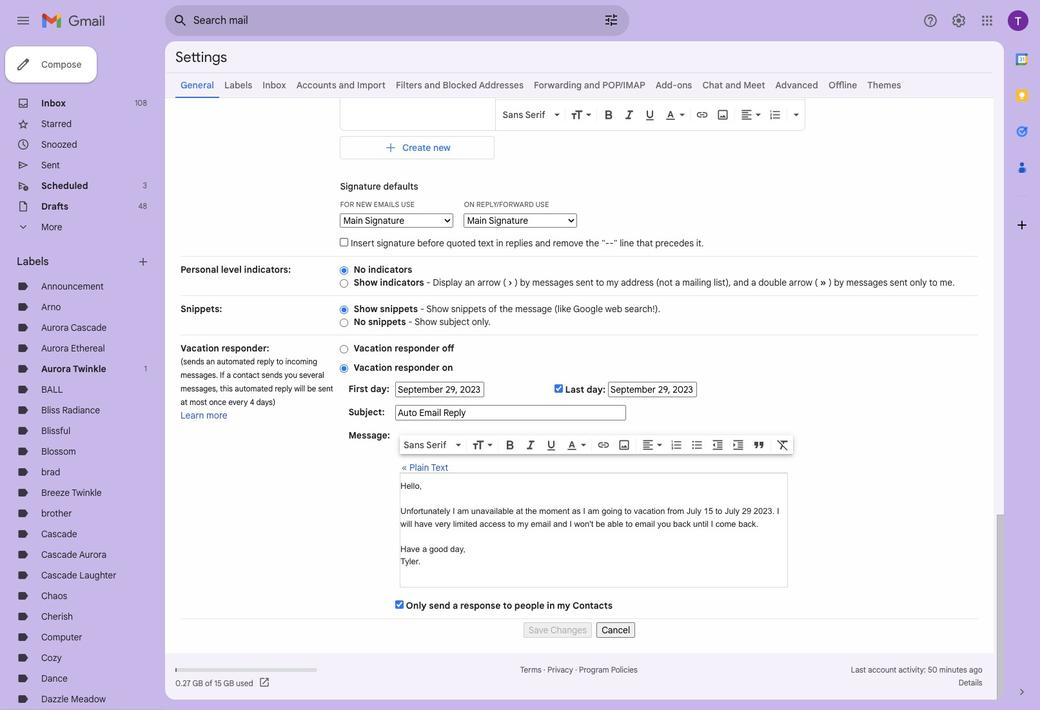 Task type: describe. For each thing, give the bounding box(es) containing it.
Vacation responder on radio
[[340, 364, 349, 373]]

forwarding
[[534, 79, 582, 91]]

brother link
[[41, 508, 72, 519]]

ball
[[41, 384, 63, 396]]

precedes
[[656, 237, 694, 249]]

responder for on
[[395, 362, 440, 374]]

italic ‪(⌘i)‬ image
[[624, 108, 636, 121]]

compose button
[[5, 46, 97, 83]]

have a good day, tyler.
[[401, 544, 466, 566]]

program policies link
[[579, 665, 638, 675]]

sends
[[262, 370, 283, 380]]

to up come at the bottom of page
[[716, 506, 723, 516]]

display
[[433, 277, 463, 288]]

once
[[209, 397, 227, 407]]

cascade aurora link
[[41, 549, 107, 561]]

›
[[509, 277, 513, 288]]

1 horizontal spatial in
[[547, 600, 555, 612]]

several
[[299, 370, 324, 380]]

(like
[[555, 303, 572, 315]]

numbered list ‪(⌘⇧7)‬ image for more formatting options icon
[[769, 108, 782, 121]]

last for last day:
[[566, 384, 585, 396]]

0 horizontal spatial the
[[500, 303, 513, 315]]

defaults
[[384, 181, 419, 192]]

1 horizontal spatial of
[[489, 303, 497, 315]]

more formatting options image
[[791, 108, 804, 121]]

snippets up only.
[[451, 303, 486, 315]]

sent link
[[41, 159, 60, 171]]

ethereal
[[71, 343, 105, 354]]

and right list),
[[734, 277, 749, 288]]

ons
[[677, 79, 693, 91]]

cascade up ethereal
[[71, 322, 107, 334]]

activity:
[[899, 665, 926, 675]]

2 messages from the left
[[847, 277, 888, 288]]

filters and blocked addresses
[[396, 79, 524, 91]]

blocked
[[443, 79, 477, 91]]

limited
[[453, 519, 478, 529]]

blossom
[[41, 446, 76, 457]]

back.
[[739, 519, 759, 529]]

accounts and import link
[[297, 79, 386, 91]]

aurora ethereal
[[41, 343, 105, 354]]

labels heading
[[17, 255, 137, 268]]

unfortunately
[[401, 506, 451, 516]]

google
[[574, 303, 603, 315]]

breeze twinkle
[[41, 487, 102, 499]]

show up no snippets - show subject only.
[[427, 303, 449, 315]]

cherish
[[41, 611, 73, 623]]

my inside unfortunately i am unavailable at the moment as i am going to vacation from july 15 to july 29 2023. i will have very limited access to my email and i won't be able to email you back until i come back.
[[518, 519, 529, 529]]

2 vertical spatial my
[[557, 600, 571, 612]]

starred link
[[41, 118, 72, 130]]

vacation responder off
[[354, 343, 455, 354]]

labels navigation
[[0, 41, 165, 710]]

a left "double"
[[752, 277, 757, 288]]

for new emails use
[[340, 200, 415, 209]]

back
[[674, 519, 691, 529]]

Search mail text field
[[194, 14, 568, 27]]

1 email from the left
[[531, 519, 551, 529]]

1 ) from the left
[[515, 277, 518, 288]]

this
[[220, 384, 233, 394]]

« plain text
[[402, 462, 449, 474]]

i up limited
[[453, 506, 455, 516]]

themes
[[868, 79, 902, 91]]

a right the send
[[453, 600, 458, 612]]

No indicators radio
[[340, 266, 349, 275]]

new
[[433, 142, 451, 154]]

i left won't
[[570, 519, 572, 529]]

footer containing terms
[[165, 664, 994, 690]]

sans serif for italic ‪(⌘i)‬ icon
[[404, 439, 447, 451]]

1 · from the left
[[544, 665, 546, 675]]

1 horizontal spatial inbox
[[263, 79, 286, 91]]

create new button
[[340, 136, 495, 159]]

at inside vacation responder: (sends an automated reply to incoming messages. if a contact sends you several messages, this automated reply will be sent at most once every 4 days) learn more
[[181, 397, 188, 407]]

Subject text field
[[396, 405, 626, 421]]

dazzle meadow
[[41, 694, 106, 705]]

- for show snippets of the message (like google web search!).
[[420, 303, 425, 315]]

Only send a response to people in my Contacts checkbox
[[396, 601, 404, 609]]

dazzle
[[41, 694, 69, 705]]

offline
[[829, 79, 858, 91]]

snippets for show subject only.
[[368, 316, 406, 328]]

follow link to manage storage image
[[259, 677, 271, 690]]

ago
[[970, 665, 983, 675]]

i right "until" on the bottom of page
[[711, 519, 714, 529]]

chat and meet link
[[703, 79, 766, 91]]

0 vertical spatial formatting options toolbar
[[499, 108, 805, 122]]

good
[[430, 544, 448, 554]]

day: for last day:
[[587, 384, 606, 396]]

indicators for no
[[368, 264, 413, 275]]

and right filters
[[425, 79, 441, 91]]

indent more ‪(⌘])‬ image
[[732, 439, 745, 452]]

2 gb from the left
[[224, 678, 234, 688]]

bulleted list ‪(⌘⇧8)‬ image
[[691, 439, 704, 452]]

0 vertical spatial automated
[[217, 357, 255, 366]]

line
[[620, 237, 634, 249]]

settings
[[175, 48, 227, 65]]

indicators for show
[[380, 277, 424, 288]]

cascade for cascade link
[[41, 528, 77, 540]]

vacation responder: (sends an automated reply to incoming messages. if a contact sends you several messages, this automated reply will be sent at most once every 4 days) learn more
[[181, 343, 334, 421]]

before
[[418, 237, 444, 249]]

1 horizontal spatial inbox link
[[263, 79, 286, 91]]

i right as
[[583, 506, 586, 516]]

underline ‪(⌘u)‬ image
[[644, 109, 657, 122]]

last account activity: 50 minutes ago details
[[851, 665, 983, 688]]

be inside vacation responder: (sends an automated reply to incoming messages. if a contact sends you several messages, this automated reply will be sent at most once every 4 days) learn more
[[307, 384, 316, 394]]

sans serif for italic ‪(⌘i)‬ image at the right top
[[503, 109, 546, 121]]

tyler.
[[401, 557, 421, 566]]

brad
[[41, 466, 60, 478]]

numbered list ‪(⌘⇧7)‬ image for bulleted list ‪(⌘⇧8)‬ image
[[670, 439, 683, 452]]

show snippets - show snippets of the message (like google web search!).
[[354, 303, 661, 315]]

1 vertical spatial formatting options toolbar
[[400, 436, 794, 454]]

save changes button
[[524, 623, 592, 638]]

you inside vacation responder: (sends an automated reply to incoming messages. if a contact sends you several messages, this automated reply will be sent at most once every 4 days) learn more
[[285, 370, 297, 380]]

chaos
[[41, 590, 67, 602]]

meadow
[[71, 694, 106, 705]]

no for no indicators
[[354, 264, 366, 275]]

aurora for aurora ethereal
[[41, 343, 69, 354]]

0 horizontal spatial reply
[[257, 357, 274, 366]]

labels for labels heading
[[17, 255, 49, 268]]

aurora twinkle link
[[41, 363, 106, 375]]

insert signature before quoted text in replies and remove the "--" line that precedes it.
[[349, 237, 704, 249]]

to inside vacation responder: (sends an automated reply to incoming messages. if a contact sends you several messages, this automated reply will be sent at most once every 4 days) learn more
[[276, 357, 284, 366]]

2 horizontal spatial my
[[607, 277, 619, 288]]

0 horizontal spatial 15
[[214, 678, 222, 688]]

indent less ‪(⌘[)‬ image
[[712, 439, 725, 452]]

2 july from the left
[[725, 506, 740, 516]]

dance link
[[41, 673, 68, 685]]

add-ons
[[656, 79, 693, 91]]

2 horizontal spatial sent
[[890, 277, 908, 288]]

show right the "show snippets" option
[[354, 303, 378, 315]]

remove formatting ‪(⌘\)‬ image
[[777, 439, 790, 452]]

sent inside vacation responder: (sends an automated reply to incoming messages. if a contact sends you several messages, this automated reply will be sent at most once every 4 days) learn more
[[318, 384, 334, 394]]

to left me.
[[930, 277, 938, 288]]

going
[[602, 506, 623, 516]]

policies
[[611, 665, 638, 675]]

more
[[207, 410, 228, 421]]

breeze twinkle link
[[41, 487, 102, 499]]

underline ‪(⌘u)‬ image
[[545, 439, 558, 452]]

1 july from the left
[[687, 506, 702, 516]]

chaos link
[[41, 590, 67, 602]]

2023.
[[754, 506, 775, 516]]

link ‪(⌘k)‬ image
[[696, 108, 709, 121]]

able
[[608, 519, 624, 529]]

drafts link
[[41, 201, 68, 212]]

will inside vacation responder: (sends an automated reply to incoming messages. if a contact sends you several messages, this automated reply will be sent at most once every 4 days) learn more
[[294, 384, 305, 394]]

accounts and import
[[297, 79, 386, 91]]

to right going
[[625, 506, 632, 516]]

dance
[[41, 673, 68, 685]]

0 vertical spatial the
[[586, 237, 600, 249]]

i right 2023.
[[777, 506, 780, 516]]

only.
[[472, 316, 491, 328]]

unfortunately i am unavailable at the moment as i am going to vacation from july 15 to july 29 2023. i will have very limited access to my email and i won't be able to email you back until i come back.
[[401, 506, 780, 529]]

sans for italic ‪(⌘i)‬ image at the right top
[[503, 109, 523, 121]]

Last day: text field
[[608, 382, 697, 397]]

vacation for vacation responder on
[[354, 362, 392, 374]]

aurora up laughter
[[79, 549, 107, 561]]

advanced
[[776, 79, 819, 91]]

(not
[[656, 277, 673, 288]]

on
[[442, 362, 453, 374]]

cozy link
[[41, 652, 62, 664]]

no indicators
[[354, 264, 413, 275]]

a inside have a good day, tyler.
[[423, 544, 427, 554]]

and inside unfortunately i am unavailable at the moment as i am going to vacation from july 15 to july 29 2023. i will have very limited access to my email and i won't be able to email you back until i come back.
[[554, 519, 568, 529]]

1 vertical spatial automated
[[235, 384, 273, 394]]

and left pop/imap
[[584, 79, 601, 91]]

meet
[[744, 79, 766, 91]]

50
[[928, 665, 938, 675]]



Task type: locate. For each thing, give the bounding box(es) containing it.
1 vertical spatial responder
[[395, 362, 440, 374]]

very
[[435, 519, 451, 529]]

computer
[[41, 632, 82, 643]]

labels inside navigation
[[17, 255, 49, 268]]

blissful
[[41, 425, 70, 437]]

arrow left »
[[789, 277, 813, 288]]

sans serif option for topmost formatting options toolbar
[[500, 108, 553, 121]]

to right access
[[508, 519, 515, 529]]

scheduled
[[41, 180, 88, 192]]

the inside unfortunately i am unavailable at the moment as i am going to vacation from july 15 to july 29 2023. i will have very limited access to my email and i won't be able to email you back until i come back.
[[526, 506, 537, 516]]

2 by from the left
[[835, 277, 844, 288]]

vacation responder on
[[354, 362, 453, 374]]

numbered list ‪(⌘⇧7)‬ image
[[769, 108, 782, 121], [670, 439, 683, 452]]

automated down responder:
[[217, 357, 255, 366]]

of inside footer
[[205, 678, 213, 688]]

incoming
[[286, 357, 318, 366]]

1 horizontal spatial (
[[815, 277, 818, 288]]

first day:
[[349, 383, 390, 395]]

drafts
[[41, 201, 68, 212]]

1 no from the top
[[354, 264, 366, 275]]

serif up « plain text
[[427, 439, 447, 451]]

message:
[[349, 430, 390, 441]]

of right 0.27
[[205, 678, 213, 688]]

accounts
[[297, 79, 337, 91]]

0 horizontal spatial inbox link
[[41, 97, 66, 109]]

computer link
[[41, 632, 82, 643]]

laughter
[[79, 570, 116, 581]]

am up limited
[[458, 506, 469, 516]]

insert image image
[[717, 108, 730, 121], [618, 439, 631, 452]]

2 vertical spatial the
[[526, 506, 537, 516]]

sans
[[503, 109, 523, 121], [404, 439, 424, 451]]

0 horizontal spatial arrow
[[478, 277, 501, 288]]

1 vertical spatial the
[[500, 303, 513, 315]]

no right no indicators radio
[[354, 264, 366, 275]]

1 horizontal spatial an
[[465, 277, 475, 288]]

- left display
[[427, 277, 431, 288]]

brother
[[41, 508, 72, 519]]

you down incoming
[[285, 370, 297, 380]]

bold ‪(⌘b)‬ image
[[603, 108, 616, 121], [504, 439, 517, 452]]

save changes
[[529, 625, 587, 636]]

use down defaults
[[401, 200, 415, 209]]

people
[[515, 600, 545, 612]]

automated up 4
[[235, 384, 273, 394]]

2 use from the left
[[536, 200, 549, 209]]

0 vertical spatial no
[[354, 264, 366, 275]]

am up won't
[[588, 506, 600, 516]]

sans serif option down the addresses
[[500, 108, 553, 121]]

new
[[356, 200, 372, 209]]

1 horizontal spatial use
[[536, 200, 549, 209]]

0 horizontal spatial day:
[[371, 383, 390, 395]]

an
[[465, 277, 475, 288], [206, 357, 215, 366]]

terms
[[520, 665, 542, 675]]

1 vertical spatial of
[[205, 678, 213, 688]]

1 horizontal spatial sans
[[503, 109, 523, 121]]

compose
[[41, 59, 82, 70]]

at left most
[[181, 397, 188, 407]]

inbox link up starred
[[41, 97, 66, 109]]

cascade for cascade laughter
[[41, 570, 77, 581]]

0 vertical spatial an
[[465, 277, 475, 288]]

1 horizontal spatial ·
[[575, 665, 577, 675]]

vacation for vacation responder: (sends an automated reply to incoming messages. if a contact sends you several messages, this automated reply will be sent at most once every 4 days) learn more
[[181, 343, 219, 354]]

1 horizontal spatial by
[[835, 277, 844, 288]]

message
[[516, 303, 552, 315]]

formatting options toolbar down last day: on the right of page
[[400, 436, 794, 454]]

bold ‪(⌘b)‬ image for italic ‪(⌘i)‬ image at the right top
[[603, 108, 616, 121]]

to right able
[[626, 519, 633, 529]]

0 vertical spatial numbered list ‪(⌘⇧7)‬ image
[[769, 108, 782, 121]]

0 horizontal spatial inbox
[[41, 97, 66, 109]]

15 left used
[[214, 678, 222, 688]]

vacation for vacation responder off
[[354, 343, 392, 354]]

show left subject
[[415, 316, 437, 328]]

1 horizontal spatial reply
[[275, 384, 292, 394]]

1 vertical spatial indicators
[[380, 277, 424, 288]]

in right people
[[547, 600, 555, 612]]

remove
[[553, 237, 584, 249]]

sans serif option
[[500, 108, 553, 121], [401, 439, 454, 452]]

bold ‪(⌘b)‬ image left italic ‪(⌘i)‬ icon
[[504, 439, 517, 452]]

Vacation responder off radio
[[340, 344, 349, 354]]

quote ‪(⌘⇧9)‬ image
[[753, 439, 766, 452]]

1 am from the left
[[458, 506, 469, 516]]

· right "privacy" link
[[575, 665, 577, 675]]

0 vertical spatial labels
[[224, 79, 252, 91]]

an up messages.
[[206, 357, 215, 366]]

2 responder from the top
[[395, 362, 440, 374]]

cascade
[[71, 322, 107, 334], [41, 528, 77, 540], [41, 549, 77, 561], [41, 570, 77, 581]]

numbered list ‪(⌘⇧7)‬ image left bulleted list ‪(⌘⇧8)‬ image
[[670, 439, 683, 452]]

last left account
[[851, 665, 867, 675]]

changes
[[551, 625, 587, 636]]

that
[[637, 237, 653, 249]]

No snippets radio
[[340, 318, 349, 328]]

last for last account activity: 50 minutes ago details
[[851, 665, 867, 675]]

a right if
[[227, 370, 231, 380]]

1
[[144, 364, 147, 374]]

cascade for cascade aurora
[[41, 549, 77, 561]]

aurora up aurora twinkle
[[41, 343, 69, 354]]

sans serif up « plain text
[[404, 439, 447, 451]]

0 horizontal spatial an
[[206, 357, 215, 366]]

snippets up no snippets - show subject only.
[[380, 303, 418, 315]]

be down several
[[307, 384, 316, 394]]

sans serif down the addresses
[[503, 109, 546, 121]]

july
[[687, 506, 702, 516], [725, 506, 740, 516]]

1 messages from the left
[[533, 277, 574, 288]]

inbox
[[263, 79, 286, 91], [41, 97, 66, 109]]

blossom link
[[41, 446, 76, 457]]

unavailable
[[472, 506, 514, 516]]

web
[[606, 303, 623, 315]]

0 vertical spatial responder
[[395, 343, 440, 354]]

aurora twinkle
[[41, 363, 106, 375]]

0 vertical spatial reply
[[257, 357, 274, 366]]

bliss
[[41, 405, 60, 416]]

0 vertical spatial last
[[566, 384, 585, 396]]

0 horizontal spatial gb
[[193, 678, 203, 688]]

come
[[716, 519, 737, 529]]

0 vertical spatial bold ‪(⌘b)‬ image
[[603, 108, 616, 121]]

"-
[[602, 237, 610, 249]]

Vacation responder text field
[[401, 480, 788, 581]]

starred
[[41, 118, 72, 130]]

0 vertical spatial sans serif
[[503, 109, 546, 121]]

create new
[[403, 142, 451, 154]]

1 horizontal spatial my
[[557, 600, 571, 612]]

1 horizontal spatial you
[[658, 519, 671, 529]]

0.27 gb of 15 gb used
[[175, 678, 253, 688]]

labels for labels link
[[224, 79, 252, 91]]

1 vertical spatial an
[[206, 357, 215, 366]]

aurora down arno
[[41, 322, 69, 334]]

0 horizontal spatial last
[[566, 384, 585, 396]]

1 horizontal spatial july
[[725, 506, 740, 516]]

at inside unfortunately i am unavailable at the moment as i am going to vacation from july 15 to july 29 2023. i will have very limited access to my email and i won't be able to email you back until i come back.
[[516, 506, 523, 516]]

indicators down no indicators
[[380, 277, 424, 288]]

be left able
[[596, 519, 606, 529]]

advanced search options image
[[599, 7, 625, 33]]

0 horizontal spatial bold ‪(⌘b)‬ image
[[504, 439, 517, 452]]

blissful link
[[41, 425, 70, 437]]

1 vertical spatial you
[[658, 519, 671, 529]]

Show indicators radio
[[340, 279, 349, 288]]

messages right »
[[847, 277, 888, 288]]

formatting options toolbar down add-
[[499, 108, 805, 122]]

bold ‪(⌘b)‬ image for italic ‪(⌘i)‬ icon
[[504, 439, 517, 452]]

replies
[[506, 237, 533, 249]]

an right display
[[465, 277, 475, 288]]

1 vertical spatial in
[[547, 600, 555, 612]]

0 vertical spatial of
[[489, 303, 497, 315]]

serif for italic ‪(⌘i)‬ icon
[[427, 439, 447, 451]]

and
[[339, 79, 355, 91], [425, 79, 441, 91], [584, 79, 601, 91], [726, 79, 742, 91], [535, 237, 551, 249], [734, 277, 749, 288], [554, 519, 568, 529]]

aurora up ball
[[41, 363, 71, 375]]

insert image image for link ‪(⌘k)‬ icon
[[618, 439, 631, 452]]

indicators down signature
[[368, 264, 413, 275]]

0 horizontal spatial (
[[503, 277, 506, 288]]

twinkle for breeze twinkle
[[72, 487, 102, 499]]

- for display an arrow (
[[427, 277, 431, 288]]

link ‪(⌘k)‬ image
[[597, 439, 610, 452]]

2 no from the top
[[354, 316, 366, 328]]

responder:
[[222, 343, 269, 354]]

2 ( from the left
[[815, 277, 818, 288]]

0 vertical spatial you
[[285, 370, 297, 380]]

details
[[959, 678, 983, 688]]

on
[[464, 200, 475, 209]]

only
[[406, 600, 427, 612]]

) right ›
[[515, 277, 518, 288]]

0 vertical spatial insert image image
[[717, 108, 730, 121]]

a inside vacation responder: (sends an automated reply to incoming messages. if a contact sends you several messages, this automated reply will be sent at most once every 4 days) learn more
[[227, 370, 231, 380]]

responder
[[395, 343, 440, 354], [395, 362, 440, 374]]

details link
[[959, 678, 983, 688]]

and left 'import'
[[339, 79, 355, 91]]

2 arrow from the left
[[789, 277, 813, 288]]

labels right general
[[224, 79, 252, 91]]

announcement link
[[41, 281, 104, 292]]

program
[[579, 665, 610, 675]]

0 horizontal spatial insert image image
[[618, 439, 631, 452]]

1 vertical spatial last
[[851, 665, 867, 675]]

sans down the addresses
[[503, 109, 523, 121]]

0 vertical spatial sans
[[503, 109, 523, 121]]

0 horizontal spatial by
[[520, 277, 530, 288]]

to up sends
[[276, 357, 284, 366]]

no snippets - show subject only.
[[354, 316, 491, 328]]

1 horizontal spatial arrow
[[789, 277, 813, 288]]

for
[[340, 200, 354, 209]]

of up only.
[[489, 303, 497, 315]]

15 inside unfortunately i am unavailable at the moment as i am going to vacation from july 15 to july 29 2023. i will have very limited access to my email and i won't be able to email you back until i come back.
[[704, 506, 714, 516]]

1 vertical spatial twinkle
[[72, 487, 102, 499]]

1 horizontal spatial be
[[596, 519, 606, 529]]

1 vertical spatial insert image image
[[618, 439, 631, 452]]

2 horizontal spatial the
[[586, 237, 600, 249]]

cascade link
[[41, 528, 77, 540]]

breeze
[[41, 487, 70, 499]]

as
[[572, 506, 581, 516]]

main menu image
[[15, 13, 31, 28]]

at right "unavailable"
[[516, 506, 523, 516]]

1 horizontal spatial serif
[[525, 109, 546, 121]]

footer
[[165, 664, 994, 690]]

1 arrow from the left
[[478, 277, 501, 288]]

my up changes
[[557, 600, 571, 612]]

1 ( from the left
[[503, 277, 506, 288]]

won't
[[575, 519, 594, 529]]

sans for italic ‪(⌘i)‬ icon
[[404, 439, 424, 451]]

announcement
[[41, 281, 104, 292]]

personal
[[181, 264, 219, 275]]

1 horizontal spatial the
[[526, 506, 537, 516]]

0 horizontal spatial messages
[[533, 277, 574, 288]]

quoted
[[447, 237, 476, 249]]

day: right first
[[371, 383, 390, 395]]

1 vertical spatial reply
[[275, 384, 292, 394]]

day: right fixed end date option
[[587, 384, 606, 396]]

2 ) from the left
[[829, 277, 832, 288]]

1 by from the left
[[520, 277, 530, 288]]

vacation right the vacation responder off radio
[[354, 343, 392, 354]]

an inside vacation responder: (sends an automated reply to incoming messages. if a contact sends you several messages, this automated reply will be sent at most once every 4 days) learn more
[[206, 357, 215, 366]]

vacation inside vacation responder: (sends an automated reply to incoming messages. if a contact sends you several messages, this automated reply will be sent at most once every 4 days) learn more
[[181, 343, 219, 354]]

filters
[[396, 79, 422, 91]]

to left people
[[503, 600, 512, 612]]

minutes
[[940, 665, 968, 675]]

aurora cascade
[[41, 322, 107, 334]]

show right show indicators radio
[[354, 277, 378, 288]]

0 horizontal spatial sans
[[404, 439, 424, 451]]

1 vertical spatial 15
[[214, 678, 222, 688]]

First day: text field
[[396, 382, 485, 397]]

a left good
[[423, 544, 427, 554]]

emails
[[374, 200, 400, 209]]

0 vertical spatial sans serif option
[[500, 108, 553, 121]]

serif for italic ‪(⌘i)‬ image at the right top
[[525, 109, 546, 121]]

2 am from the left
[[588, 506, 600, 516]]

to up google
[[596, 277, 605, 288]]

1 vertical spatial will
[[401, 519, 412, 529]]

will left the have
[[401, 519, 412, 529]]

italic ‪(⌘i)‬ image
[[525, 439, 537, 452]]

sent left only
[[890, 277, 908, 288]]

in right text
[[496, 237, 504, 249]]

Show snippets radio
[[340, 305, 349, 315]]

the down ›
[[500, 303, 513, 315]]

sans up « plain text
[[404, 439, 424, 451]]

snippets for show snippets of the message (like google web search!).
[[380, 303, 418, 315]]

insert image image right link ‪(⌘k)‬ image
[[717, 108, 730, 121]]

1 horizontal spatial sent
[[576, 277, 594, 288]]

will inside unfortunately i am unavailable at the moment as i am going to vacation from july 15 to july 29 2023. i will have very limited access to my email and i won't be able to email you back until i come back.
[[401, 519, 412, 529]]

aurora for aurora twinkle
[[41, 363, 71, 375]]

last right fixed end date option
[[566, 384, 585, 396]]

day: for first day:
[[371, 383, 390, 395]]

1 horizontal spatial numbered list ‪(⌘⇧7)‬ image
[[769, 108, 782, 121]]

navigation containing save changes
[[181, 619, 979, 638]]

responder up "vacation responder on" on the left bottom of page
[[395, 343, 440, 354]]

1 vertical spatial inbox link
[[41, 97, 66, 109]]

0 horizontal spatial will
[[294, 384, 305, 394]]

1 horizontal spatial sans serif option
[[500, 108, 553, 121]]

use right "reply/forward"
[[536, 200, 549, 209]]

sans serif option for the bottommost formatting options toolbar
[[401, 439, 454, 452]]

inbox right labels link
[[263, 79, 286, 91]]

my left address
[[607, 277, 619, 288]]

a right (not
[[675, 277, 680, 288]]

email
[[531, 519, 551, 529], [635, 519, 655, 529]]

responder for off
[[395, 343, 440, 354]]

0 vertical spatial serif
[[525, 109, 546, 121]]

reply down sends
[[275, 384, 292, 394]]

you inside unfortunately i am unavailable at the moment as i am going to vacation from july 15 to july 29 2023. i will have very limited access to my email and i won't be able to email you back until i come back.
[[658, 519, 671, 529]]

0.27
[[175, 678, 191, 688]]

1 horizontal spatial gb
[[224, 678, 234, 688]]

1 vertical spatial sans serif
[[404, 439, 447, 451]]

gmail image
[[41, 8, 112, 34]]

sent up google
[[576, 277, 594, 288]]

be inside unfortunately i am unavailable at the moment as i am going to vacation from july 15 to july 29 2023. i will have very limited access to my email and i won't be able to email you back until i come back.
[[596, 519, 606, 529]]

reply/forward
[[477, 200, 534, 209]]

0 horizontal spatial ·
[[544, 665, 546, 675]]

- left the line
[[610, 237, 614, 249]]

snoozed link
[[41, 139, 77, 150]]

filters and blocked addresses link
[[396, 79, 524, 91]]

most
[[190, 397, 207, 407]]

0 vertical spatial in
[[496, 237, 504, 249]]

insert image image right link ‪(⌘k)‬ icon
[[618, 439, 631, 452]]

twinkle for aurora twinkle
[[73, 363, 106, 375]]

1 responder from the top
[[395, 343, 440, 354]]

vacation
[[181, 343, 219, 354], [354, 343, 392, 354], [354, 362, 392, 374]]

1 gb from the left
[[193, 678, 203, 688]]

cozy
[[41, 652, 62, 664]]

snippets up vacation responder off
[[368, 316, 406, 328]]

1 vertical spatial no
[[354, 316, 366, 328]]

if
[[220, 370, 225, 380]]

0 horizontal spatial am
[[458, 506, 469, 516]]

support image
[[923, 13, 939, 28]]

0 horizontal spatial in
[[496, 237, 504, 249]]

cherish link
[[41, 611, 73, 623]]

1 vertical spatial sans
[[404, 439, 424, 451]]

july up come at the bottom of page
[[725, 506, 740, 516]]

snoozed
[[41, 139, 77, 150]]

cascade down brother link
[[41, 528, 77, 540]]

create
[[403, 142, 431, 154]]

learn more link
[[181, 410, 228, 421]]

will down several
[[294, 384, 305, 394]]

the left the moment
[[526, 506, 537, 516]]

None search field
[[165, 5, 630, 36]]

0 horizontal spatial you
[[285, 370, 297, 380]]

reply
[[257, 357, 274, 366], [275, 384, 292, 394]]

1 horizontal spatial last
[[851, 665, 867, 675]]

0 horizontal spatial be
[[307, 384, 316, 394]]

- for show subject only.
[[409, 316, 413, 328]]

1 vertical spatial serif
[[427, 439, 447, 451]]

and right replies
[[535, 237, 551, 249]]

inbox link right labels link
[[263, 79, 286, 91]]

add-
[[656, 79, 677, 91]]

and right the chat
[[726, 79, 742, 91]]

formatting options toolbar
[[499, 108, 805, 122], [400, 436, 794, 454]]

every
[[229, 397, 248, 407]]

twinkle down ethereal
[[73, 363, 106, 375]]

until
[[694, 519, 709, 529]]

1 horizontal spatial am
[[588, 506, 600, 516]]

1 vertical spatial bold ‪(⌘b)‬ image
[[504, 439, 517, 452]]

Last day: checkbox
[[555, 385, 563, 393]]

2 email from the left
[[635, 519, 655, 529]]

last inside last account activity: 50 minutes ago details
[[851, 665, 867, 675]]

2 · from the left
[[575, 665, 577, 675]]

inbox inside labels navigation
[[41, 97, 66, 109]]

vacation up first day:
[[354, 362, 392, 374]]

address
[[621, 277, 654, 288]]

0 horizontal spatial sent
[[318, 384, 334, 394]]

0 horizontal spatial labels
[[17, 255, 49, 268]]

labels down more at top
[[17, 255, 49, 268]]

bold ‪(⌘b)‬ image left italic ‪(⌘i)‬ image at the right top
[[603, 108, 616, 121]]

tab list
[[1005, 41, 1041, 664]]

navigation
[[181, 619, 979, 638]]

0 vertical spatial inbox link
[[263, 79, 286, 91]]

double
[[759, 277, 787, 288]]

no for no snippets - show subject only.
[[354, 316, 366, 328]]

aurora for aurora cascade
[[41, 322, 69, 334]]

twinkle right the breeze
[[72, 487, 102, 499]]

it.
[[697, 237, 704, 249]]

108
[[135, 98, 147, 108]]

no right no snippets radio on the left top of the page
[[354, 316, 366, 328]]

brad link
[[41, 466, 60, 478]]

numbered list ‪(⌘⇧7)‬ image left more formatting options icon
[[769, 108, 782, 121]]

import
[[357, 79, 386, 91]]

search mail image
[[169, 9, 192, 32]]

1 horizontal spatial labels
[[224, 79, 252, 91]]

settings image
[[952, 13, 967, 28]]

1 vertical spatial inbox
[[41, 97, 66, 109]]

1 use from the left
[[401, 200, 415, 209]]

0 horizontal spatial sans serif
[[404, 439, 447, 451]]

None checkbox
[[340, 238, 349, 246]]

1 horizontal spatial messages
[[847, 277, 888, 288]]

0 horizontal spatial of
[[205, 678, 213, 688]]

insert image image for link ‪(⌘k)‬ image
[[717, 108, 730, 121]]

subject:
[[349, 406, 385, 418]]

0 vertical spatial my
[[607, 277, 619, 288]]

1 vertical spatial numbered list ‪(⌘⇧7)‬ image
[[670, 439, 683, 452]]

15 up "until" on the bottom of page
[[704, 506, 714, 516]]

email down the moment
[[531, 519, 551, 529]]

· right terms link at bottom
[[544, 665, 546, 675]]

1 horizontal spatial will
[[401, 519, 412, 529]]



Task type: vqa. For each thing, say whether or not it's contained in the screenshot.
Fwd: related to Fwd: Noise Level
no



